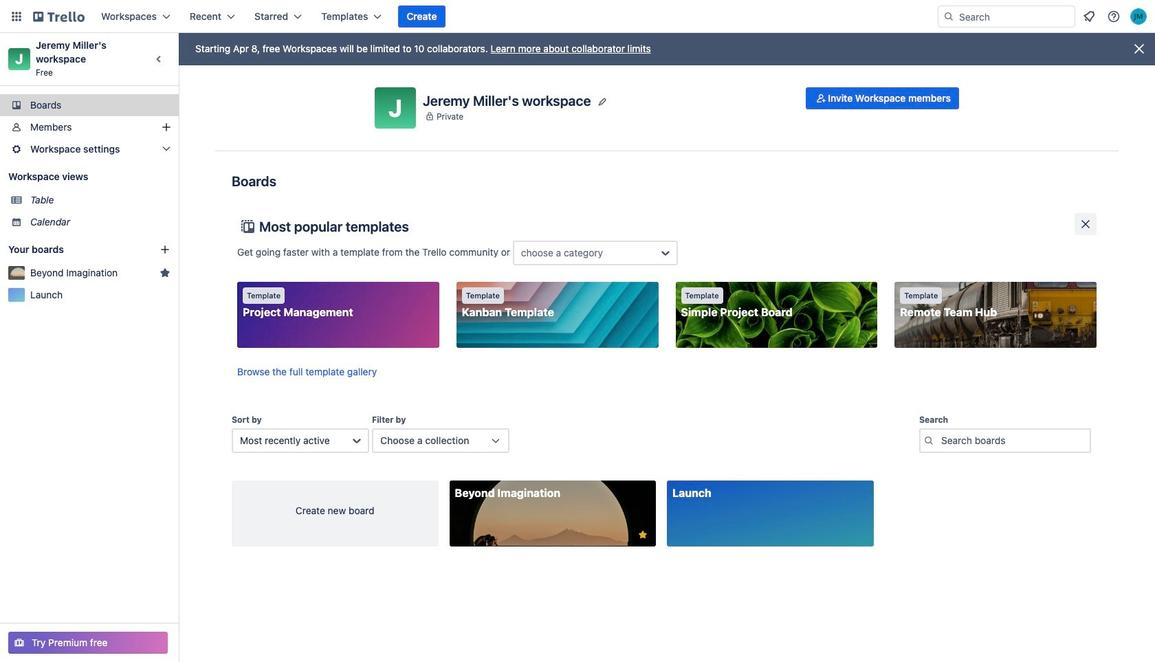 Task type: locate. For each thing, give the bounding box(es) containing it.
Search field
[[954, 6, 1075, 27]]

0 notifications image
[[1081, 8, 1097, 25]]

back to home image
[[33, 6, 85, 28]]

open information menu image
[[1107, 10, 1121, 23]]

add board image
[[160, 244, 171, 255]]

primary element
[[0, 0, 1155, 33]]

search image
[[943, 11, 954, 22]]

Search boards text field
[[919, 428, 1091, 453]]



Task type: describe. For each thing, give the bounding box(es) containing it.
workspace navigation collapse icon image
[[150, 50, 169, 69]]

sm image
[[814, 91, 828, 105]]

your boards with 2 items element
[[8, 241, 139, 258]]

click to unstar this board. it will be removed from your starred list. image
[[637, 529, 649, 541]]

starred icon image
[[160, 267, 171, 278]]

jeremy miller (jeremymiller198) image
[[1130, 8, 1147, 25]]



Task type: vqa. For each thing, say whether or not it's contained in the screenshot.
'Starred Icon'
yes



